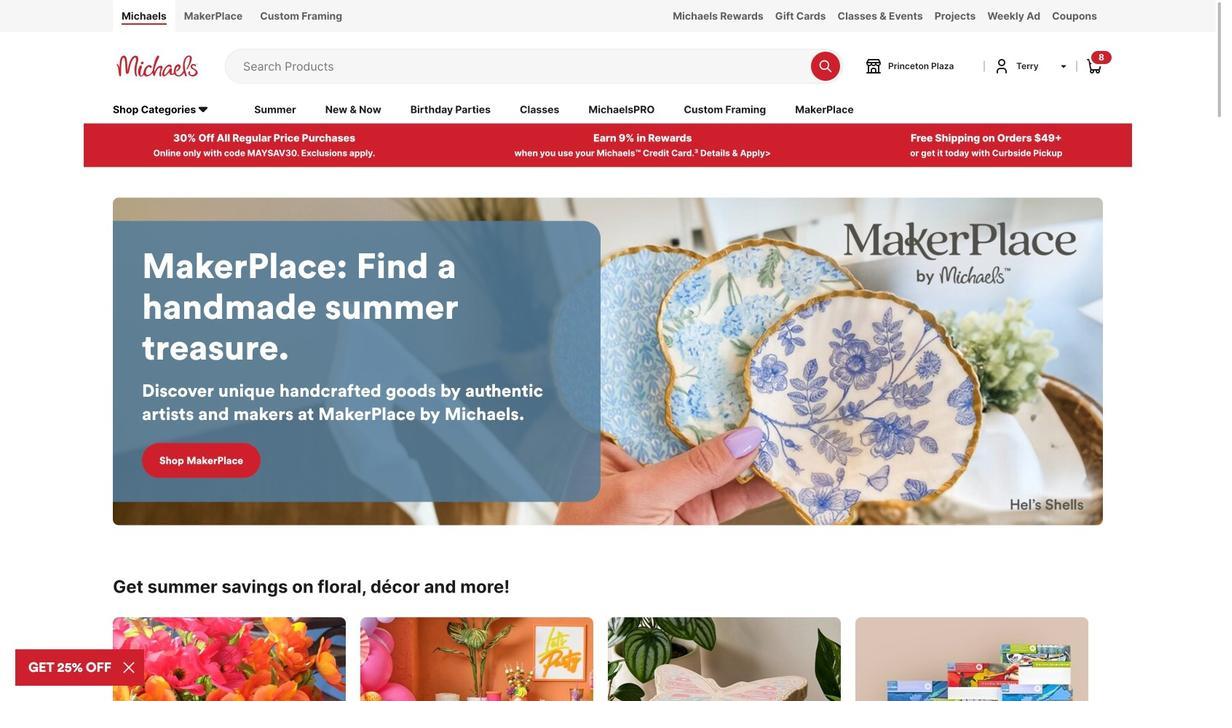 Task type: vqa. For each thing, say whether or not it's contained in the screenshot.
New Arrivals 'link' to the right
no



Task type: locate. For each thing, give the bounding box(es) containing it.
makerplace by michaels logo with floral shell-shaped dishes image
[[113, 198, 1104, 526]]

Search Input field
[[243, 49, 804, 83]]



Task type: describe. For each thing, give the bounding box(es) containing it.
assorted blank canvases image
[[856, 618, 1089, 701]]

wood butterfly plant stand image
[[608, 618, 841, 701]]

search button image
[[819, 59, 833, 73]]

orange and pink florals image
[[113, 618, 346, 701]]

pink and orange themed balloons and party décor image
[[361, 618, 594, 701]]



